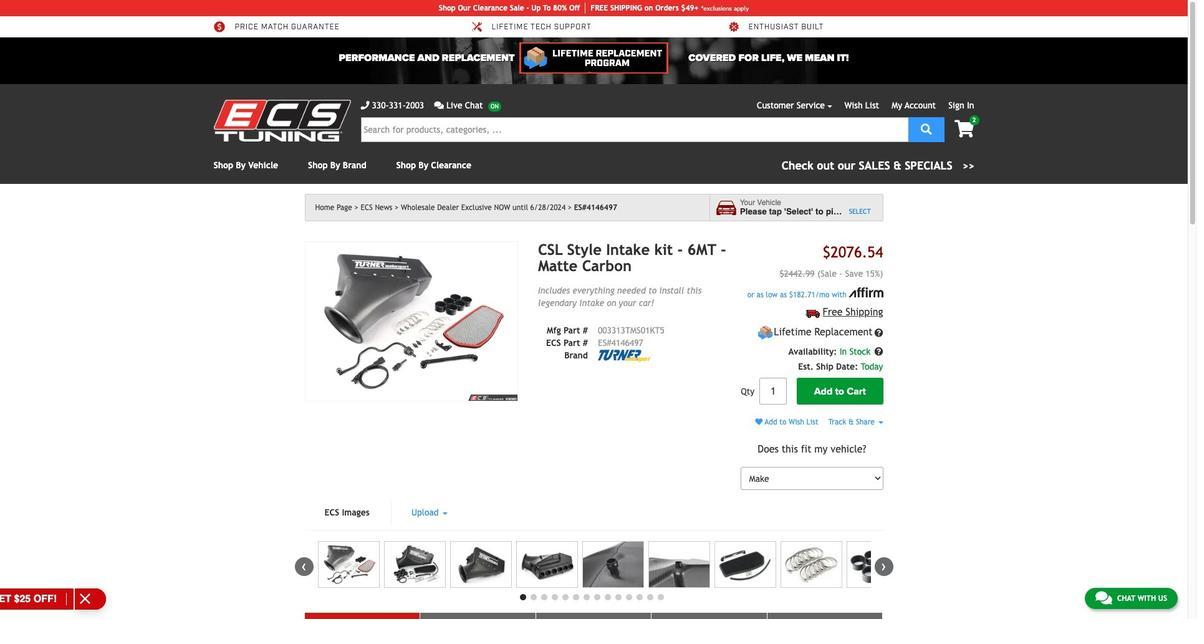 Task type: vqa. For each thing, say whether or not it's contained in the screenshot.
Search image
yes



Task type: describe. For each thing, give the bounding box(es) containing it.
shopping cart image
[[955, 120, 975, 138]]

search image
[[921, 123, 932, 134]]

heart image
[[755, 419, 763, 426]]



Task type: locate. For each thing, give the bounding box(es) containing it.
1 horizontal spatial comments image
[[1096, 591, 1113, 606]]

1 vertical spatial comments image
[[1096, 591, 1113, 606]]

free shipping image
[[806, 309, 820, 318]]

Search text field
[[361, 117, 909, 142]]

question circle image
[[875, 348, 883, 356]]

turner motorsport image
[[598, 350, 650, 362]]

question circle image
[[875, 329, 883, 337]]

es#4146497 - 003313tms01kt5 - csl style intake kit - 6mt - matte carbon - includes everything needed to install this legendary intake on your car! - turner motorsport - bmw image
[[305, 241, 518, 402], [318, 542, 380, 588], [384, 542, 446, 588], [450, 542, 512, 588], [516, 542, 578, 588], [582, 542, 644, 588], [648, 542, 710, 588], [714, 542, 776, 588], [781, 542, 843, 588], [847, 542, 909, 588]]

0 vertical spatial comments image
[[434, 101, 444, 110]]

lifetime replacement program banner image
[[520, 42, 668, 74]]

this product is lifetime replacement eligible image
[[758, 325, 773, 341]]

0 horizontal spatial comments image
[[434, 101, 444, 110]]

ecs tuning image
[[214, 100, 351, 142]]

or as low as $182.71/mo with  - affirm financing (opens in modal) element
[[741, 288, 883, 301]]

phone image
[[361, 101, 370, 110]]

comments image
[[434, 101, 444, 110], [1096, 591, 1113, 606]]

None text field
[[760, 378, 787, 405]]



